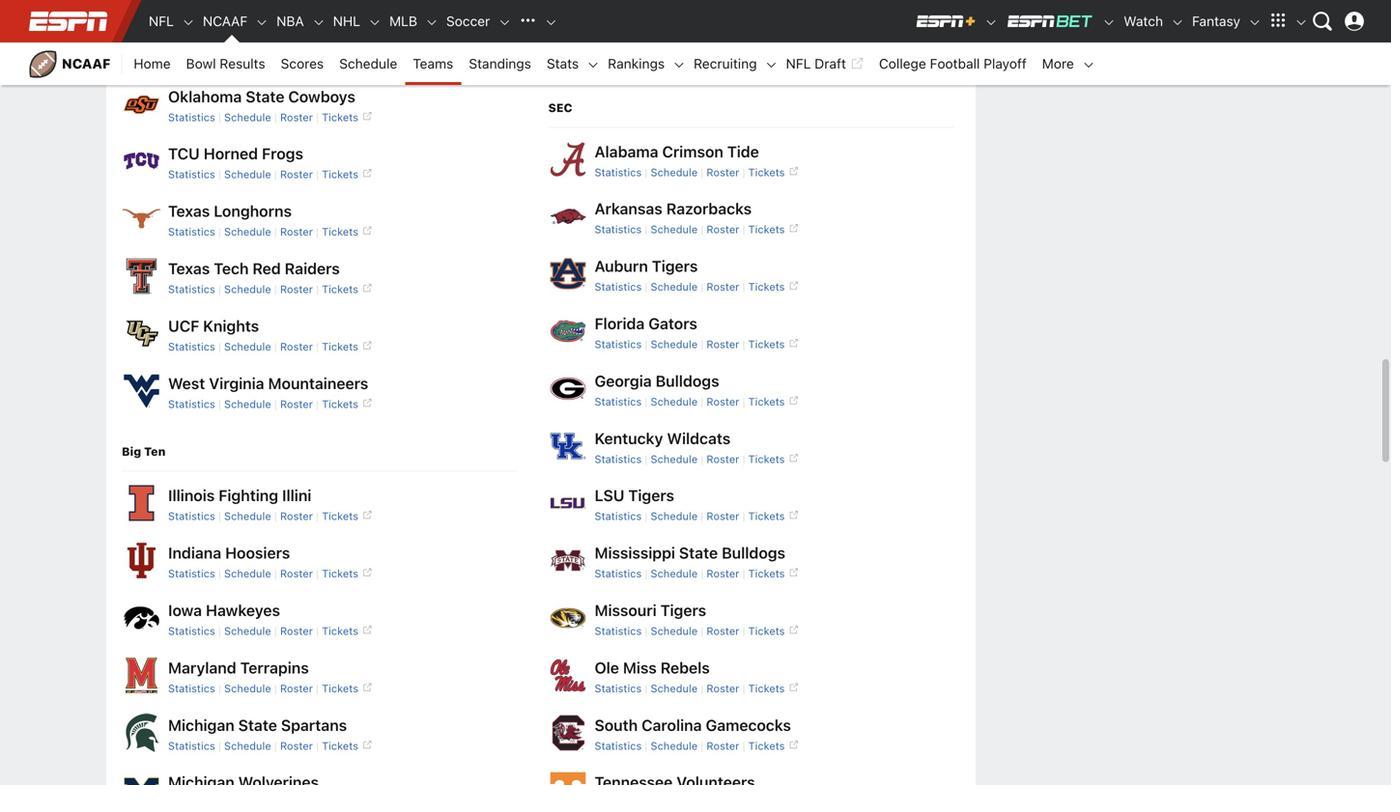 Task type: locate. For each thing, give the bounding box(es) containing it.
statistics link for arkansas razorbacks
[[595, 223, 642, 236]]

statistics link down the 'west'
[[168, 398, 215, 410]]

schedule down oklahoma state cowboys
[[224, 111, 271, 123]]

statistics down washington
[[595, 54, 642, 66]]

schedule down mississippi state bulldogs
[[651, 568, 698, 580]]

0 vertical spatial bulldogs
[[656, 372, 719, 390]]

statistics for mississippi state bulldogs
[[595, 568, 642, 580]]

stats image
[[587, 58, 600, 72]]

more espn image
[[1264, 7, 1292, 36]]

tickets link for ucf knights
[[322, 340, 372, 353]]

2 oklahoma from the top
[[168, 87, 242, 106]]

2 texas from the top
[[168, 259, 210, 278]]

watch
[[1124, 13, 1163, 29]]

schedule down hawkeyes
[[224, 625, 271, 638]]

washington
[[595, 30, 681, 48]]

state
[[685, 30, 724, 48], [246, 87, 284, 106], [679, 544, 718, 562], [238, 716, 277, 734]]

0 vertical spatial tigers
[[652, 257, 698, 275]]

crimson
[[662, 142, 723, 161]]

schedule link for tcu horned frogs
[[224, 168, 271, 181]]

state left spartans
[[238, 716, 277, 734]]

south carolina gamecocks link
[[595, 716, 791, 734]]

statistics down auburn
[[595, 281, 642, 293]]

schedule link down rebels
[[651, 682, 698, 695]]

statistics link down mississippi
[[595, 568, 642, 580]]

list
[[122, 0, 517, 413], [548, 139, 954, 785], [122, 484, 517, 785]]

schedule link up mississippi state bulldogs link
[[651, 510, 698, 523]]

statistics link for alabama crimson tide
[[595, 166, 642, 179]]

tcu horned frogs link
[[168, 145, 303, 163]]

tickets inside washington state cougars list
[[748, 54, 785, 66]]

tickets
[[322, 54, 358, 66], [748, 54, 785, 66], [322, 111, 358, 123], [748, 166, 785, 179], [322, 168, 358, 181], [748, 223, 785, 236], [322, 226, 358, 238], [748, 281, 785, 293], [322, 283, 358, 296], [748, 338, 785, 351], [322, 340, 358, 353], [748, 396, 785, 408], [322, 398, 358, 410], [748, 453, 785, 465], [322, 510, 358, 523], [748, 510, 785, 523], [322, 568, 358, 580], [748, 568, 785, 580], [322, 625, 358, 638], [748, 625, 785, 638], [322, 682, 358, 695], [748, 682, 785, 695], [322, 740, 358, 752], [748, 740, 785, 752]]

list containing illinois fighting illini
[[122, 484, 517, 785]]

tickets link for indiana hoosiers
[[322, 568, 372, 580]]

statistics down iowa at the bottom of page
[[168, 625, 215, 638]]

statistics down georgia
[[595, 396, 642, 408]]

state for cougars
[[685, 30, 724, 48]]

statistics down lsu
[[595, 510, 642, 523]]

espn plus image
[[985, 16, 998, 29]]

schedule down carolina
[[651, 740, 698, 752]]

arkansas razorbacks
[[595, 200, 752, 218]]

iowa hawkeyes link
[[168, 601, 280, 620]]

tickets link for texas longhorns
[[322, 226, 372, 238]]

recruiting
[[694, 56, 757, 71]]

oklahoma down bowl
[[168, 87, 242, 106]]

cougars
[[728, 30, 789, 48]]

schedule link down the hoosiers
[[224, 568, 271, 580]]

playoff
[[984, 56, 1027, 71]]

schedule link for texas tech red raiders
[[224, 283, 271, 296]]

tickets link
[[322, 54, 372, 66], [748, 54, 798, 66], [322, 111, 372, 123], [748, 166, 798, 179], [322, 168, 372, 181], [748, 223, 798, 236], [322, 226, 372, 238], [748, 281, 798, 293], [322, 283, 372, 296], [748, 338, 798, 351], [322, 340, 372, 353], [748, 396, 798, 408], [322, 398, 372, 410], [748, 453, 798, 465], [322, 510, 372, 523], [748, 510, 798, 523], [322, 568, 372, 580], [748, 568, 798, 580], [322, 625, 372, 638], [748, 625, 798, 638], [322, 682, 372, 695], [748, 682, 798, 695], [322, 740, 372, 752], [748, 740, 798, 752]]

alabama crimson tide
[[595, 142, 759, 161]]

michigan state spartans link
[[168, 716, 347, 734]]

nfl inside global navigation element
[[149, 13, 174, 29]]

schedule link for oklahoma state cowboys
[[224, 111, 271, 123]]

schedule link down missouri tigers
[[651, 625, 698, 638]]

schedule down gators
[[651, 338, 698, 351]]

nfl link
[[141, 0, 182, 43]]

ncaaf image
[[255, 16, 269, 29]]

schedule link for indiana hoosiers
[[224, 568, 271, 580]]

schedule for alabama crimson tide
[[651, 166, 698, 179]]

statistics schedule roster down hawkeyes
[[168, 625, 313, 638]]

schedule link for texas longhorns
[[224, 226, 271, 238]]

statistics link down maryland
[[168, 682, 215, 695]]

0 vertical spatial ncaaf
[[203, 13, 247, 29]]

statistics down "missouri"
[[595, 625, 642, 638]]

schedule link down hawkeyes
[[224, 625, 271, 638]]

statistics schedule roster for ucf knights
[[168, 340, 313, 353]]

nhl image
[[368, 16, 382, 29]]

statistics schedule roster for oklahoma state cowboys
[[168, 111, 313, 123]]

texas tech red raiders image
[[122, 257, 160, 295]]

schedule inside washington state cougars list
[[651, 54, 698, 66]]

texas tech red raiders link
[[168, 259, 340, 278]]

state up recruiting
[[685, 30, 724, 48]]

schedule for ucf knights
[[224, 340, 271, 353]]

tickets for washington state cougars
[[748, 54, 785, 66]]

schedule link down mississippi state bulldogs
[[651, 568, 698, 580]]

lsu
[[595, 487, 625, 505]]

statistics link for tcu horned frogs
[[168, 168, 215, 181]]

0 horizontal spatial nfl
[[149, 13, 174, 29]]

red
[[253, 259, 281, 278]]

washington state cougars link
[[595, 30, 789, 48]]

statistics link
[[168, 54, 215, 66], [595, 54, 642, 66], [168, 111, 215, 123], [595, 166, 642, 179], [168, 168, 215, 181], [595, 223, 642, 236], [168, 226, 215, 238], [595, 281, 642, 293], [168, 283, 215, 296], [595, 338, 642, 351], [168, 340, 215, 353], [595, 396, 642, 408], [168, 398, 215, 410], [595, 453, 642, 465], [168, 510, 215, 523], [595, 510, 642, 523], [168, 568, 215, 580], [595, 568, 642, 580], [168, 625, 215, 638], [595, 625, 642, 638], [168, 682, 215, 695], [595, 682, 642, 695], [168, 740, 215, 752], [595, 740, 642, 752]]

statistics down the 'west'
[[168, 398, 215, 410]]

statistics link for mississippi state bulldogs
[[595, 568, 642, 580]]

tigers right lsu
[[628, 487, 674, 505]]

indiana hoosiers image
[[122, 541, 160, 580]]

tickets link for maryland terrapins
[[322, 682, 372, 695]]

0 vertical spatial nfl
[[149, 13, 174, 29]]

tickets for mississippi state bulldogs
[[748, 568, 785, 580]]

statistics down "florida"
[[595, 338, 642, 351]]

schedule link down knights
[[224, 340, 271, 353]]

soccer image
[[498, 16, 511, 29]]

statistics link for illinois fighting illini
[[168, 510, 215, 523]]

draft
[[815, 56, 846, 71]]

statistics schedule roster down arkansas razorbacks on the top of the page
[[595, 223, 739, 236]]

schedule link down auburn tigers link
[[651, 281, 698, 293]]

1 vertical spatial tigers
[[628, 487, 674, 505]]

1 vertical spatial nfl
[[786, 56, 811, 71]]

2 vertical spatial tigers
[[660, 601, 706, 620]]

ncaaf link up bowl results
[[195, 0, 255, 43]]

state for cowboys
[[246, 87, 284, 106]]

michigan wolverines image
[[122, 771, 160, 785]]

ncaaf
[[203, 13, 247, 29], [62, 56, 110, 71]]

arkansas razorbacks image
[[548, 197, 587, 235]]

fantasy link
[[1184, 0, 1248, 43]]

statistics schedule roster down ole miss rebels
[[595, 682, 739, 695]]

global navigation element
[[19, 0, 1372, 43]]

schedule for georgia bulldogs
[[651, 396, 698, 408]]

stats link
[[539, 43, 587, 85]]

roster link for kentucky wildcats
[[707, 453, 739, 465]]

schedule down longhorns
[[224, 226, 271, 238]]

roster link for florida gators
[[707, 338, 739, 351]]

schedule down kentucky wildcats link
[[651, 453, 698, 465]]

roster link
[[280, 54, 313, 66], [707, 54, 739, 66], [280, 111, 313, 123], [707, 166, 739, 179], [280, 168, 313, 181], [707, 223, 739, 236], [280, 226, 313, 238], [707, 281, 739, 293], [280, 283, 313, 296], [707, 338, 739, 351], [280, 340, 313, 353], [707, 396, 739, 408], [280, 398, 313, 410], [707, 453, 739, 465], [280, 510, 313, 523], [707, 510, 739, 523], [280, 568, 313, 580], [707, 568, 739, 580], [280, 625, 313, 638], [707, 625, 739, 638], [280, 682, 313, 695], [707, 682, 739, 695], [280, 740, 313, 752], [707, 740, 739, 752]]

statistics schedule roster down texas longhorns
[[168, 226, 313, 238]]

more image
[[1082, 58, 1095, 72]]

mississippi state bulldogs link
[[595, 544, 785, 562]]

schedule for oklahoma sooners
[[224, 54, 271, 66]]

0 vertical spatial texas
[[168, 202, 210, 220]]

schedule for south carolina gamecocks
[[651, 740, 698, 752]]

washington state cougars image
[[548, 27, 587, 66]]

schedule down georgia bulldogs link
[[651, 396, 698, 408]]

recruiting link
[[686, 43, 765, 85]]

arkansas
[[595, 200, 662, 218]]

tickets for south carolina gamecocks
[[748, 740, 785, 752]]

statistics for florida gators
[[595, 338, 642, 351]]

espn more sports home page image
[[513, 7, 542, 36]]

oklahoma sooners link
[[168, 30, 306, 48]]

miss
[[623, 659, 657, 677]]

statistics schedule roster down michigan state spartans link at the bottom of the page
[[168, 740, 313, 752]]

college
[[879, 56, 926, 71]]

illinois fighting illini
[[168, 487, 311, 505]]

roster for auburn tigers
[[707, 281, 739, 293]]

statistics link down texas longhorns
[[168, 226, 215, 238]]

1 oklahoma from the top
[[168, 30, 242, 48]]

statistics link down kentucky
[[595, 453, 642, 465]]

soccer
[[446, 13, 490, 29]]

statistics down the "tcu"
[[168, 168, 215, 181]]

list item
[[548, 0, 954, 15]]

schedule down knights
[[224, 340, 271, 353]]

schedule down arkansas razorbacks on the top of the page
[[651, 223, 698, 236]]

statistics schedule roster inside washington state cougars list
[[595, 54, 739, 66]]

results
[[220, 56, 265, 71]]

tcu
[[168, 145, 200, 163]]

statistics schedule roster for tcu horned frogs
[[168, 168, 313, 181]]

statistics link for auburn tigers
[[595, 281, 642, 293]]

statistics schedule roster down tcu horned frogs
[[168, 168, 313, 181]]

1 vertical spatial bulldogs
[[722, 544, 785, 562]]

schedule link down texas tech red raiders link
[[224, 283, 271, 296]]

statistics for missouri tigers
[[595, 625, 642, 638]]

statistics for lsu tigers
[[595, 510, 642, 523]]

statistics link for washington state cougars
[[595, 54, 642, 66]]

knights
[[203, 317, 259, 335]]

statistics down arkansas on the left top
[[595, 223, 642, 236]]

schedule down auburn tigers link
[[651, 281, 698, 293]]

oklahoma state cowboys image
[[122, 84, 160, 123]]

texas right texas longhorns image
[[168, 202, 210, 220]]

roster link for maryland terrapins
[[280, 682, 313, 695]]

state right mississippi
[[679, 544, 718, 562]]

statistics schedule roster down illinois fighting illini link
[[168, 510, 313, 523]]

statistics link up the "tcu"
[[168, 111, 215, 123]]

statistics inside washington state cougars list
[[595, 54, 642, 66]]

schedule down missouri tigers
[[651, 625, 698, 638]]

tickets link for south carolina gamecocks
[[748, 740, 798, 752]]

1 texas from the top
[[168, 202, 210, 220]]

ncaaf up oklahoma sooners
[[203, 13, 247, 29]]

roster link inside washington state cougars list
[[707, 54, 739, 66]]

frogs
[[262, 145, 303, 163]]

statistics link down south
[[595, 740, 642, 752]]

roster for illinois fighting illini
[[280, 510, 313, 523]]

statistics link down indiana
[[168, 568, 215, 580]]

statistics link down iowa at the bottom of page
[[168, 625, 215, 638]]

statistics schedule roster for lsu tigers
[[595, 510, 739, 523]]

statistics
[[168, 54, 215, 66], [595, 54, 642, 66], [168, 111, 215, 123], [595, 166, 642, 179], [168, 168, 215, 181], [595, 223, 642, 236], [168, 226, 215, 238], [595, 281, 642, 293], [168, 283, 215, 296], [595, 338, 642, 351], [168, 340, 215, 353], [595, 396, 642, 408], [168, 398, 215, 410], [595, 453, 642, 465], [168, 510, 215, 523], [595, 510, 642, 523], [168, 568, 215, 580], [595, 568, 642, 580], [168, 625, 215, 638], [595, 625, 642, 638], [168, 682, 215, 695], [595, 682, 642, 695], [168, 740, 215, 752], [595, 740, 642, 752]]

schedule link for mississippi state bulldogs
[[651, 568, 698, 580]]

tigers up rebels
[[660, 601, 706, 620]]

bulldogs
[[656, 372, 719, 390], [722, 544, 785, 562]]

espn bet image
[[1006, 14, 1095, 29], [1102, 16, 1116, 29]]

nfl for nfl draft
[[786, 56, 811, 71]]

nfl right recruiting image
[[786, 56, 811, 71]]

tide
[[727, 142, 759, 161]]

rebels
[[660, 659, 710, 677]]

statistics link down auburn
[[595, 281, 642, 293]]

ncaaf inside global navigation element
[[203, 13, 247, 29]]

statistics link down "missouri"
[[595, 625, 642, 638]]

statistics link down michigan
[[168, 740, 215, 752]]

tickets for lsu tigers
[[748, 510, 785, 523]]

statistics schedule roster down mississippi state bulldogs link
[[595, 568, 739, 580]]

list containing alabama crimson tide
[[548, 139, 954, 785]]

statistics schedule roster down oklahoma state cowboys
[[168, 111, 313, 123]]

external link image
[[850, 52, 863, 75]]

schedule down maryland terrapins 'link'
[[224, 682, 271, 695]]

florida gators image
[[548, 312, 587, 350]]

mlb link
[[382, 0, 425, 43]]

list containing oklahoma sooners
[[122, 0, 517, 413]]

texas longhorns image
[[122, 199, 160, 238]]

statistics down nfl icon
[[168, 54, 215, 66]]

oklahoma sooners
[[168, 30, 306, 48]]

statistics link for texas longhorns
[[168, 226, 215, 238]]

statistics down maryland
[[168, 682, 215, 695]]

statistics link up the ucf
[[168, 283, 215, 296]]

0 horizontal spatial ncaaf
[[62, 56, 110, 71]]

1 vertical spatial oklahoma
[[168, 87, 242, 106]]

mlb
[[389, 13, 417, 29]]

west virginia mountaineers image
[[122, 371, 160, 410]]

state inside list
[[685, 30, 724, 48]]

tickets link for oklahoma state cowboys
[[322, 111, 372, 123]]

roster for texas tech red raiders
[[280, 283, 313, 296]]

statistics for ole miss rebels
[[595, 682, 642, 695]]

schedule down tcu horned frogs
[[224, 168, 271, 181]]

statistics for auburn tigers
[[595, 281, 642, 293]]

statistics schedule roster for south carolina gamecocks
[[595, 740, 739, 752]]

statistics link down "florida"
[[595, 338, 642, 351]]

statistics for maryland terrapins
[[168, 682, 215, 695]]

tickets link for lsu tigers
[[748, 510, 798, 523]]

schedule link down arkansas razorbacks on the top of the page
[[651, 223, 698, 236]]

auburn tigers link
[[595, 257, 698, 275]]

statistics down south
[[595, 740, 642, 752]]

nba image
[[312, 16, 325, 29]]

raiders
[[285, 259, 340, 278]]

lsu tigers image
[[548, 484, 587, 522]]

1 horizontal spatial ncaaf
[[203, 13, 247, 29]]

oklahoma state cowboys link
[[168, 87, 355, 106]]

statistics up the ucf
[[168, 283, 215, 296]]

cowboys
[[288, 87, 355, 106]]

statistics for michigan state spartans
[[168, 740, 215, 752]]

schedule link down longhorns
[[224, 226, 271, 238]]

roster link for illinois fighting illini
[[280, 510, 313, 523]]

statistics down the ucf
[[168, 340, 215, 353]]

maryland
[[168, 659, 236, 677]]

schedule link down georgia bulldogs link
[[651, 396, 698, 408]]

statistics schedule roster down oklahoma sooners link
[[168, 54, 313, 66]]

1 vertical spatial ncaaf
[[62, 56, 110, 71]]

statistics link down arkansas on the left top
[[595, 223, 642, 236]]

statistics down mississippi
[[595, 568, 642, 580]]

espn bet image left watch
[[1102, 16, 1116, 29]]

1 horizontal spatial nfl
[[786, 56, 811, 71]]

schedule link down fighting
[[224, 510, 271, 523]]

statistics schedule roster down maryland terrapins 'link'
[[168, 682, 313, 695]]

statistics link for ucf knights
[[168, 340, 215, 353]]

rankings image
[[672, 58, 686, 72]]

oklahoma for oklahoma sooners
[[168, 30, 242, 48]]

schedule down nhl image
[[339, 56, 397, 71]]

schedule link down kentucky wildcats link
[[651, 453, 698, 465]]

1 horizontal spatial ncaaf link
[[195, 0, 255, 43]]

1 vertical spatial texas
[[168, 259, 210, 278]]

roster inside washington state cougars list
[[707, 54, 739, 66]]

tickets for texas longhorns
[[322, 226, 358, 238]]

statistics down michigan
[[168, 740, 215, 752]]

schedule down the hoosiers
[[224, 568, 271, 580]]

statistics down ole
[[595, 682, 642, 695]]

nfl image
[[182, 16, 195, 29]]

ole miss rebels image
[[548, 656, 587, 694]]

0 horizontal spatial bulldogs
[[656, 372, 719, 390]]

schedule link for illinois fighting illini
[[224, 510, 271, 523]]

roster link for south carolina gamecocks
[[707, 740, 739, 752]]

fantasy image
[[1248, 16, 1262, 29]]

0 vertical spatial oklahoma
[[168, 30, 242, 48]]

statistics link down lsu
[[595, 510, 642, 523]]

ten
[[144, 445, 166, 459]]

statistics schedule roster down auburn tigers link
[[595, 281, 739, 293]]

tcu horned frogs
[[168, 145, 303, 163]]

nfl
[[149, 13, 174, 29], [786, 56, 811, 71]]

schedule link down gators
[[651, 338, 698, 351]]

big ten
[[122, 445, 166, 459]]

profile management image
[[1345, 12, 1364, 31]]

statistics schedule roster for oklahoma sooners
[[168, 54, 313, 66]]

statistics schedule roster down gators
[[595, 338, 739, 351]]

statistics up the "tcu"
[[168, 111, 215, 123]]

statistics for arkansas razorbacks
[[595, 223, 642, 236]]

statistics link down washington
[[595, 54, 642, 66]]

nfl down kansas state wildcats icon
[[149, 13, 174, 29]]

nfl for nfl
[[149, 13, 174, 29]]

kentucky wildcats
[[595, 429, 731, 448]]

roster for mississippi state bulldogs
[[707, 568, 739, 580]]

oklahoma
[[168, 30, 242, 48], [168, 87, 242, 106]]

tickets for arkansas razorbacks
[[748, 223, 785, 236]]

statistics schedule roster for auburn tigers
[[595, 281, 739, 293]]

schedule link
[[332, 43, 405, 85], [224, 54, 271, 66], [651, 54, 698, 66], [224, 111, 271, 123], [651, 166, 698, 179], [224, 168, 271, 181], [651, 223, 698, 236], [224, 226, 271, 238], [651, 281, 698, 293], [224, 283, 271, 296], [651, 338, 698, 351], [224, 340, 271, 353], [651, 396, 698, 408], [224, 398, 271, 410], [651, 453, 698, 465], [224, 510, 271, 523], [651, 510, 698, 523], [224, 568, 271, 580], [651, 568, 698, 580], [224, 625, 271, 638], [651, 625, 698, 638], [224, 682, 271, 695], [651, 682, 698, 695], [224, 740, 271, 752], [651, 740, 698, 752]]

tickets for auburn tigers
[[748, 281, 785, 293]]

georgia bulldogs link
[[595, 372, 719, 390]]

espn bet image up more
[[1006, 14, 1095, 29]]

statistics down texas longhorns
[[168, 226, 215, 238]]

schedule for texas longhorns
[[224, 226, 271, 238]]

schedule link down alabama crimson tide
[[651, 166, 698, 179]]

statistics link down alabama
[[595, 166, 642, 179]]

statistics for kentucky wildcats
[[595, 453, 642, 465]]

statistics schedule roster for maryland terrapins
[[168, 682, 313, 695]]

statistics link for ole miss rebels
[[595, 682, 642, 695]]

schedule link down oklahoma state cowboys
[[224, 111, 271, 123]]

statistics schedule roster down alabama crimson tide
[[595, 166, 739, 179]]

ncaaf left the oklahoma sooners image
[[62, 56, 110, 71]]



Task type: describe. For each thing, give the bounding box(es) containing it.
1 horizontal spatial bulldogs
[[722, 544, 785, 562]]

wildcats
[[667, 429, 731, 448]]

rankings link
[[600, 43, 672, 85]]

schedule for maryland terrapins
[[224, 682, 271, 695]]

more
[[1042, 56, 1074, 71]]

statistics for georgia bulldogs
[[595, 396, 642, 408]]

bowl results link
[[178, 43, 273, 85]]

statistics link for oklahoma sooners
[[168, 54, 215, 66]]

nhl
[[333, 13, 360, 29]]

ucf knights link
[[168, 317, 259, 335]]

maryland terrapins link
[[168, 659, 309, 677]]

schedule for arkansas razorbacks
[[651, 223, 698, 236]]

statistics link for michigan state spartans
[[168, 740, 215, 752]]

stats
[[547, 56, 579, 71]]

statistics link for south carolina gamecocks
[[595, 740, 642, 752]]

kentucky wildcats link
[[595, 429, 731, 448]]

standings link
[[461, 43, 539, 85]]

statistics link for oklahoma state cowboys
[[168, 111, 215, 123]]

home
[[134, 56, 171, 71]]

kentucky wildcats image
[[548, 426, 587, 465]]

mlb image
[[425, 16, 439, 29]]

mississippi state bulldogs image
[[548, 541, 587, 580]]

mississippi state bulldogs
[[595, 544, 785, 562]]

roster for tcu horned frogs
[[280, 168, 313, 181]]

roster link for ole miss rebels
[[707, 682, 739, 695]]

west
[[168, 374, 205, 393]]

schedule for west virginia mountaineers
[[224, 398, 271, 410]]

tickets link for washington state cougars
[[748, 54, 798, 66]]

roster link for texas tech red raiders
[[280, 283, 313, 296]]

roster link for auburn tigers
[[707, 281, 739, 293]]

state for bulldogs
[[679, 544, 718, 562]]

tickets link for arkansas razorbacks
[[748, 223, 798, 236]]

fantasy
[[1192, 13, 1240, 29]]

schedule for missouri tigers
[[651, 625, 698, 638]]

standings
[[469, 56, 531, 71]]

tigers for lsu tigers
[[628, 487, 674, 505]]

horned
[[204, 145, 258, 163]]

auburn tigers
[[595, 257, 698, 275]]

tickets link for auburn tigers
[[748, 281, 798, 293]]

tickets link for iowa hawkeyes
[[322, 625, 372, 638]]

roster link for west virginia mountaineers
[[280, 398, 313, 410]]

oklahoma state cowboys
[[168, 87, 355, 106]]

nfl draft link
[[778, 43, 871, 85]]

statistics link for maryland terrapins
[[168, 682, 215, 695]]

scores link
[[273, 43, 332, 85]]

mountaineers
[[268, 374, 368, 393]]

ole miss rebels
[[595, 659, 710, 677]]

statistics link for iowa hawkeyes
[[168, 625, 215, 638]]

roster for south carolina gamecocks
[[707, 740, 739, 752]]

tech
[[214, 259, 249, 278]]

tickets for missouri tigers
[[748, 625, 785, 638]]

scores
[[281, 56, 324, 71]]

missouri tigers link
[[595, 601, 706, 620]]

roster for oklahoma state cowboys
[[280, 111, 313, 123]]

schedule for auburn tigers
[[651, 281, 698, 293]]

missouri tigers image
[[548, 598, 587, 637]]

espn+ image
[[915, 14, 977, 29]]

bowl
[[186, 56, 216, 71]]

florida
[[595, 314, 645, 333]]

statistics for texas tech red raiders
[[168, 283, 215, 296]]

west virginia mountaineers link
[[168, 374, 368, 393]]

statistics for alabama crimson tide
[[595, 166, 642, 179]]

spartans
[[281, 716, 347, 734]]

west virginia mountaineers
[[168, 374, 368, 393]]

hoosiers
[[225, 544, 290, 562]]

tcu horned frogs image
[[122, 142, 160, 180]]

roster link for michigan state spartans
[[280, 740, 313, 752]]

texas longhorns
[[168, 202, 292, 220]]

georgia bulldogs
[[595, 372, 719, 390]]

statistics schedule roster for mississippi state bulldogs
[[595, 568, 739, 580]]

south
[[595, 716, 638, 734]]

statistics for washington state cougars
[[595, 54, 642, 66]]

indiana
[[168, 544, 221, 562]]

arkansas razorbacks link
[[595, 200, 752, 218]]

texas longhorns link
[[168, 202, 292, 220]]

1 horizontal spatial espn bet image
[[1102, 16, 1116, 29]]

tickets for west virginia mountaineers
[[322, 398, 358, 410]]

recruiting image
[[765, 58, 778, 72]]

georgia bulldogs image
[[548, 369, 587, 408]]

0 horizontal spatial ncaaf link
[[19, 43, 122, 85]]

iowa hawkeyes image
[[122, 598, 160, 637]]

statistics for iowa hawkeyes
[[168, 625, 215, 638]]

nba link
[[269, 0, 312, 43]]

tickets link for illinois fighting illini
[[322, 510, 372, 523]]

texas tech red raiders
[[168, 259, 340, 278]]

maryland terrapins image
[[122, 656, 160, 694]]

statistics schedule roster for missouri tigers
[[595, 625, 739, 638]]

roster for georgia bulldogs
[[707, 396, 739, 408]]

statistics schedule roster for alabama crimson tide
[[595, 166, 739, 179]]

statistics schedule roster for iowa hawkeyes
[[168, 625, 313, 638]]

tickets for georgia bulldogs
[[748, 396, 785, 408]]

roster for lsu tigers
[[707, 510, 739, 523]]

schedule link down nhl image
[[332, 43, 405, 85]]

nba
[[276, 13, 304, 29]]

washington state cougars
[[595, 30, 789, 48]]

schedule link for maryland terrapins
[[224, 682, 271, 695]]

statistics schedule roster for ole miss rebels
[[595, 682, 739, 695]]

tickets link for mississippi state bulldogs
[[748, 568, 798, 580]]

0 horizontal spatial espn bet image
[[1006, 14, 1095, 29]]

indiana hoosiers
[[168, 544, 290, 562]]

tickets for texas tech red raiders
[[322, 283, 358, 296]]

lsu tigers link
[[595, 487, 674, 505]]

nhl link
[[325, 0, 368, 43]]

home link
[[126, 43, 178, 85]]

ucf
[[168, 317, 199, 335]]

list for sec
[[548, 139, 954, 785]]

tickets for illinois fighting illini
[[322, 510, 358, 523]]

roster link for lsu tigers
[[707, 510, 739, 523]]

schedule for washington state cougars
[[651, 54, 698, 66]]

alabama crimson tide link
[[595, 142, 759, 161]]

schedule link for auburn tigers
[[651, 281, 698, 293]]

roster for ole miss rebels
[[707, 682, 739, 695]]

iowa
[[168, 601, 202, 620]]

georgia
[[595, 372, 652, 390]]

tickets link for florida gators
[[748, 338, 798, 351]]

michigan state spartans image
[[122, 713, 160, 752]]

watch link
[[1116, 0, 1171, 43]]

more espn image
[[1294, 16, 1308, 29]]

ole
[[595, 659, 619, 677]]

kentucky
[[595, 429, 663, 448]]

oklahoma sooners image
[[122, 27, 160, 66]]

roster for west virginia mountaineers
[[280, 398, 313, 410]]

statistics link for georgia bulldogs
[[595, 396, 642, 408]]

teams link
[[405, 43, 461, 85]]

auburn tigers image
[[548, 254, 587, 293]]

schedule for illinois fighting illini
[[224, 510, 271, 523]]

roster link for georgia bulldogs
[[707, 396, 739, 408]]

big
[[122, 445, 141, 459]]

statistics schedule roster for kentucky wildcats
[[595, 453, 739, 465]]

tickets link for tcu horned frogs
[[322, 168, 372, 181]]

tickets for alabama crimson tide
[[748, 166, 785, 179]]

illinois fighting illini image
[[122, 484, 160, 522]]

statistics for south carolina gamecocks
[[595, 740, 642, 752]]

statistics for indiana hoosiers
[[168, 568, 215, 580]]

soccer link
[[439, 0, 498, 43]]

statistics schedule roster for arkansas razorbacks
[[595, 223, 739, 236]]

tennessee volunteers image
[[548, 771, 587, 785]]

statistics link for missouri tigers
[[595, 625, 642, 638]]

terrapins
[[240, 659, 309, 677]]

tickets link for georgia bulldogs
[[748, 396, 798, 408]]

alabama crimson tide image
[[548, 139, 587, 178]]

tickets for ucf knights
[[322, 340, 358, 353]]

sec
[[548, 101, 572, 114]]

state for spartans
[[238, 716, 277, 734]]

more sports image
[[544, 16, 558, 29]]

bowl results
[[186, 56, 265, 71]]

longhorns
[[214, 202, 292, 220]]

ucf knights
[[168, 317, 259, 335]]

auburn
[[595, 257, 648, 275]]

carolina
[[642, 716, 702, 734]]

college football playoff link
[[871, 43, 1034, 85]]

roster for alabama crimson tide
[[707, 166, 739, 179]]

gamecocks
[[706, 716, 791, 734]]

tickets for maryland terrapins
[[322, 682, 358, 695]]

roster for oklahoma sooners
[[280, 54, 313, 66]]

roster for florida gators
[[707, 338, 739, 351]]

rankings
[[608, 56, 665, 71]]

tickets link for ole miss rebels
[[748, 682, 798, 695]]

tickets for michigan state spartans
[[322, 740, 358, 752]]

kansas state wildcats image
[[122, 0, 160, 8]]

tickets link for missouri tigers
[[748, 625, 798, 638]]

statistics for tcu horned frogs
[[168, 168, 215, 181]]

football
[[930, 56, 980, 71]]

tickets for indiana hoosiers
[[322, 568, 358, 580]]

iowa hawkeyes
[[168, 601, 280, 620]]

roster for texas longhorns
[[280, 226, 313, 238]]

statistics schedule roster for florida gators
[[595, 338, 739, 351]]

ole miss rebels link
[[595, 659, 710, 677]]

roster for iowa hawkeyes
[[280, 625, 313, 638]]

maryland terrapins
[[168, 659, 309, 677]]

missouri tigers
[[595, 601, 706, 620]]

roster for maryland terrapins
[[280, 682, 313, 695]]

roster link for texas longhorns
[[280, 226, 313, 238]]

ucf knights image
[[122, 314, 160, 353]]

lsu tigers
[[595, 487, 674, 505]]

tickets link for west virginia mountaineers
[[322, 398, 372, 410]]

teams
[[413, 56, 453, 71]]

schedule for kentucky wildcats
[[651, 453, 698, 465]]

florida gators
[[595, 314, 697, 333]]

more link
[[1034, 43, 1082, 85]]

missouri
[[595, 601, 657, 620]]

watch image
[[1171, 16, 1184, 29]]

hawkeyes
[[206, 601, 280, 620]]

south carolina gamecocks image
[[548, 713, 587, 752]]

roster link for oklahoma sooners
[[280, 54, 313, 66]]

indiana hoosiers link
[[168, 544, 290, 562]]

washington state cougars list
[[548, 0, 954, 69]]

statistics link for texas tech red raiders
[[168, 283, 215, 296]]

illini
[[282, 487, 311, 505]]



Task type: vqa. For each thing, say whether or not it's contained in the screenshot.
Statistics link
yes



